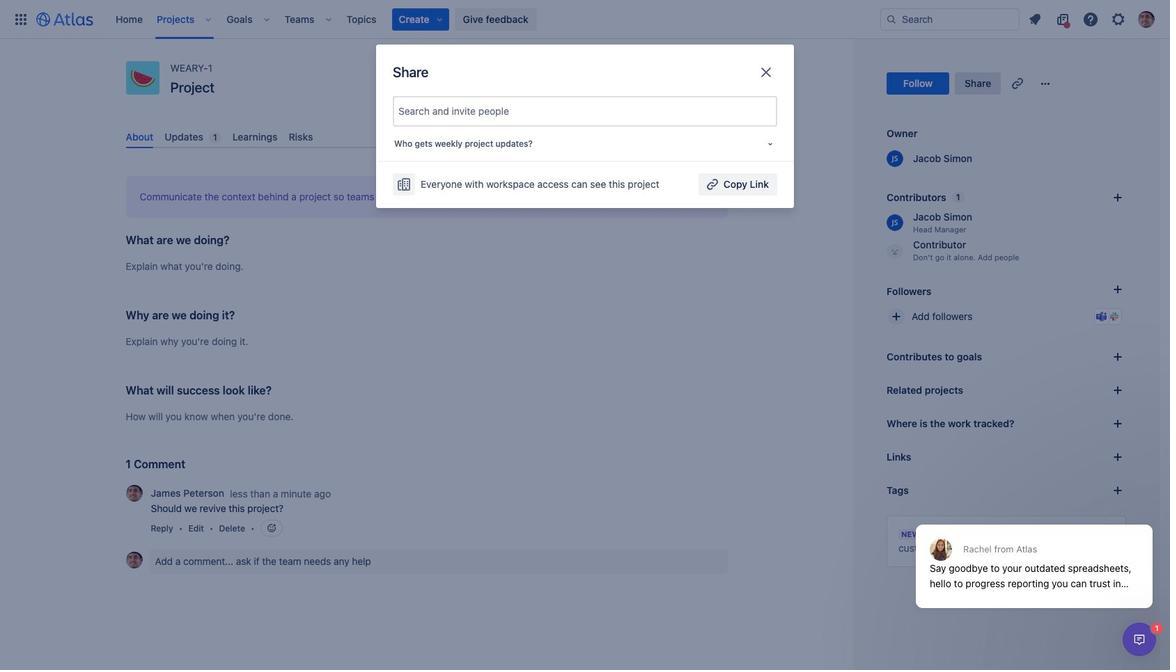 Task type: describe. For each thing, give the bounding box(es) containing it.
search image
[[886, 14, 897, 25]]

slack logo showing nan channels are connected to this project image
[[1109, 311, 1120, 323]]

close modal image
[[758, 64, 775, 81]]

add a follower image
[[1110, 281, 1127, 298]]

access information image
[[396, 176, 412, 193]]

add follower image
[[888, 309, 905, 325]]

0 vertical spatial close banner image
[[703, 192, 714, 203]]

0 vertical spatial dialog
[[909, 491, 1160, 619]]



Task type: locate. For each thing, give the bounding box(es) containing it.
1 vertical spatial close banner image
[[1104, 528, 1115, 539]]

None text field
[[399, 105, 401, 118]]

close banner image
[[703, 192, 714, 203], [1104, 528, 1115, 539]]

top element
[[8, 0, 881, 39]]

expand image
[[765, 138, 776, 149]]

1 horizontal spatial close banner image
[[1104, 528, 1115, 539]]

msteams logo showing  channels are connected to this project image
[[1097, 311, 1108, 323]]

dialog
[[909, 491, 1160, 619], [1123, 624, 1157, 657]]

tab list
[[120, 125, 733, 149]]

None search field
[[881, 8, 1020, 30]]

0 horizontal spatial close banner image
[[703, 192, 714, 203]]

help image
[[1083, 11, 1099, 28]]

banner
[[0, 0, 1170, 39]]

1 vertical spatial dialog
[[1123, 624, 1157, 657]]

Search field
[[881, 8, 1020, 30]]



Task type: vqa. For each thing, say whether or not it's contained in the screenshot.
Settings icon
no



